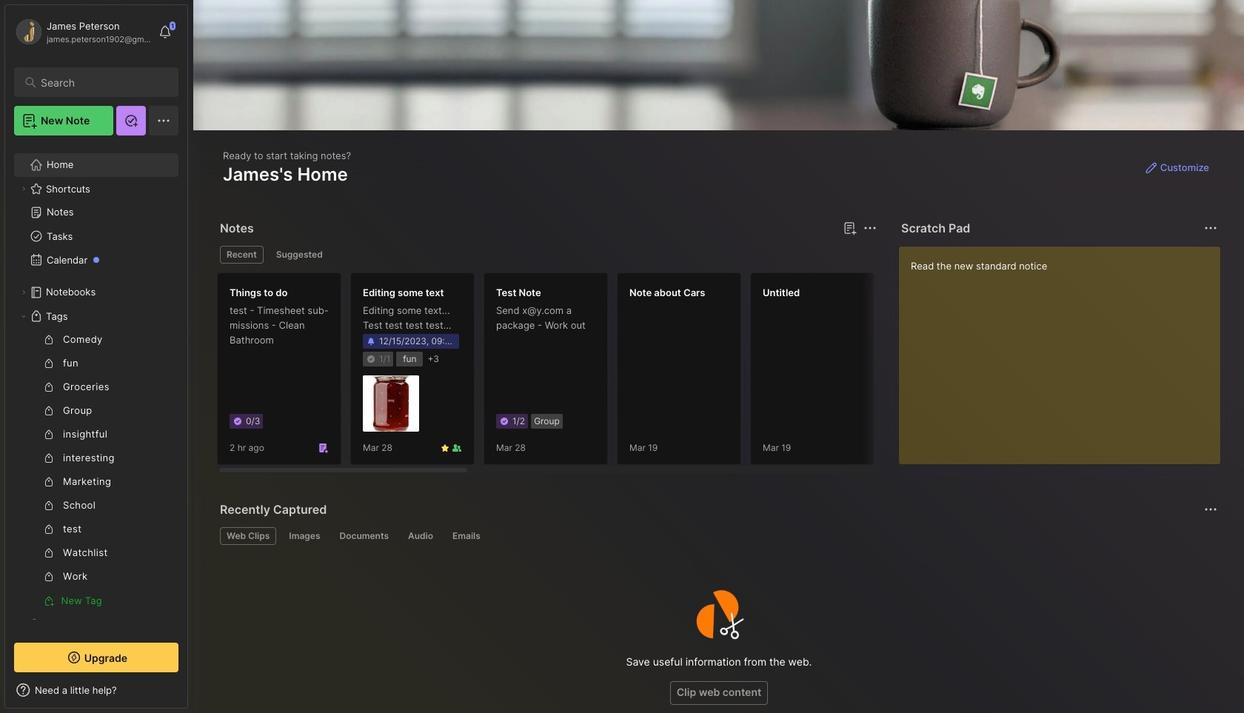 Task type: vqa. For each thing, say whether or not it's contained in the screenshot.
TREE in Main Element
yes



Task type: describe. For each thing, give the bounding box(es) containing it.
1 tab list from the top
[[220, 246, 875, 264]]

Start writing… text field
[[911, 247, 1220, 453]]

WHAT'S NEW field
[[5, 679, 187, 702]]

group inside main element
[[14, 328, 170, 613]]

thumbnail image
[[363, 376, 419, 432]]

tree inside main element
[[5, 144, 187, 669]]

none search field inside main element
[[41, 73, 165, 91]]



Task type: locate. For each thing, give the bounding box(es) containing it.
main element
[[0, 0, 193, 713]]

tab list
[[220, 246, 875, 264], [220, 527, 1216, 545]]

group
[[14, 328, 170, 613]]

Search text field
[[41, 76, 165, 90]]

Account field
[[14, 17, 151, 47]]

1 vertical spatial tab list
[[220, 527, 1216, 545]]

2 tab list from the top
[[220, 527, 1216, 545]]

more actions image
[[862, 219, 879, 237], [1202, 219, 1220, 237], [1202, 501, 1220, 519]]

click to collapse image
[[187, 686, 198, 704]]

expand notebooks image
[[19, 288, 28, 297]]

None search field
[[41, 73, 165, 91]]

More actions field
[[860, 218, 881, 239], [1201, 218, 1222, 239], [1201, 499, 1222, 520]]

row group
[[217, 273, 1245, 474]]

tree
[[5, 144, 187, 669]]

tab
[[220, 246, 264, 264], [269, 246, 329, 264], [220, 527, 277, 545], [282, 527, 327, 545], [333, 527, 396, 545], [401, 527, 440, 545], [446, 527, 487, 545]]

0 vertical spatial tab list
[[220, 246, 875, 264]]

expand tags image
[[19, 312, 28, 321]]



